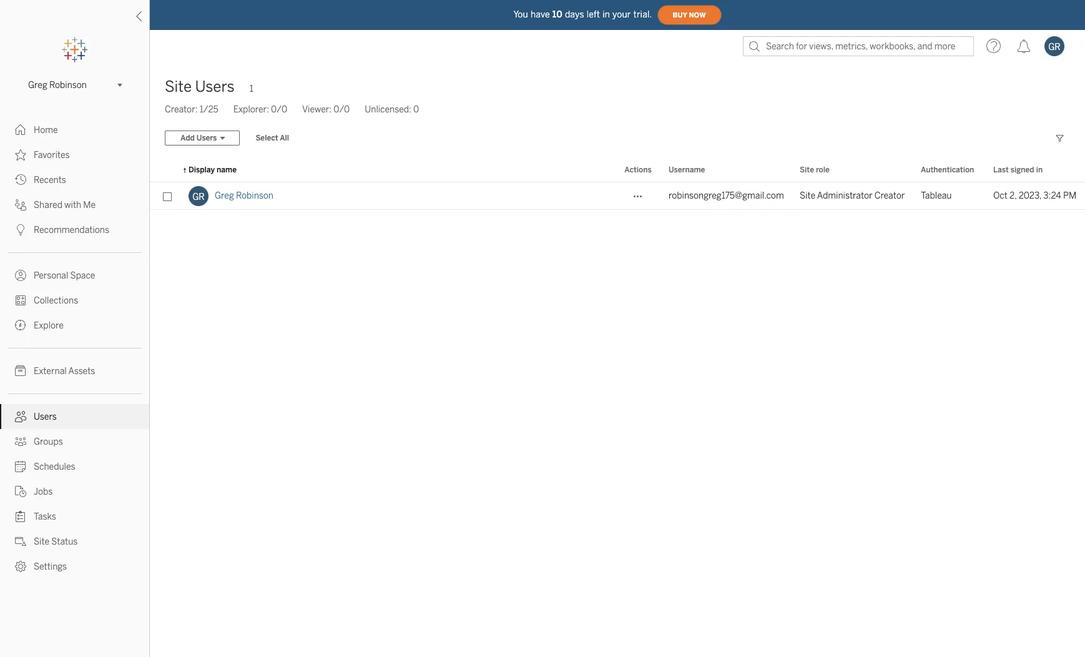 Task type: describe. For each thing, give the bounding box(es) containing it.
grid containing greg robinson
[[150, 159, 1086, 657]]

settings link
[[0, 554, 149, 579]]

oct 2, 2023, 3:24 pm
[[994, 191, 1077, 201]]

by text only_f5he34f image for schedules
[[15, 461, 26, 472]]

recommendations link
[[0, 217, 149, 242]]

with
[[64, 200, 81, 211]]

1/25
[[200, 104, 218, 115]]

now
[[689, 11, 706, 19]]

site status link
[[0, 529, 149, 554]]

jobs
[[34, 487, 53, 497]]

robinson inside popup button
[[49, 80, 87, 90]]

buy now button
[[657, 5, 722, 25]]

name
[[217, 166, 237, 174]]

by text only_f5he34f image for site status
[[15, 536, 26, 547]]

signed
[[1011, 166, 1035, 174]]

explorer: 0/0
[[233, 104, 287, 115]]

authentication
[[921, 166, 975, 174]]

add
[[181, 134, 195, 142]]

creator
[[875, 191, 905, 201]]

buy now
[[673, 11, 706, 19]]

you
[[514, 9, 528, 20]]

by text only_f5he34f image for external assets
[[15, 365, 26, 377]]

greg inside row
[[215, 191, 234, 201]]

greg robinson inside row
[[215, 191, 274, 201]]

0 vertical spatial in
[[603, 9, 610, 20]]

10
[[553, 9, 563, 20]]

add users
[[181, 134, 217, 142]]

viewer:
[[302, 104, 332, 115]]

greg robinson link
[[215, 182, 274, 210]]

Search for views, metrics, workbooks, and more text field
[[743, 36, 974, 56]]

greg robinson button
[[23, 77, 126, 92]]

2,
[[1010, 191, 1017, 201]]

your
[[613, 9, 631, 20]]

groups link
[[0, 429, 149, 454]]

main navigation. press the up and down arrow keys to access links. element
[[0, 117, 149, 579]]

by text only_f5he34f image for home
[[15, 124, 26, 136]]

site for site status
[[34, 537, 49, 547]]

creator: 1/25
[[165, 104, 218, 115]]

by text only_f5he34f image for users
[[15, 411, 26, 422]]

administrator
[[818, 191, 873, 201]]

space
[[70, 270, 95, 281]]

last signed in
[[994, 166, 1043, 174]]

users for site users
[[195, 77, 235, 96]]

have
[[531, 9, 550, 20]]

personal
[[34, 270, 68, 281]]

recommendations
[[34, 225, 109, 235]]

collections link
[[0, 288, 149, 313]]

by text only_f5he34f image for shared with me
[[15, 199, 26, 211]]

username
[[669, 166, 705, 174]]

site users
[[165, 77, 235, 96]]

by text only_f5he34f image for favorites
[[15, 149, 26, 161]]

recents
[[34, 175, 66, 186]]

users link
[[0, 404, 149, 429]]

pm
[[1064, 191, 1077, 201]]

site role
[[800, 166, 830, 174]]

by text only_f5he34f image for settings
[[15, 561, 26, 572]]

actions
[[625, 166, 652, 174]]

trial.
[[634, 9, 652, 20]]

shared with me link
[[0, 192, 149, 217]]

me
[[83, 200, 96, 211]]

site status
[[34, 537, 78, 547]]

home
[[34, 125, 58, 136]]

unlicensed:
[[365, 104, 412, 115]]

explore link
[[0, 313, 149, 338]]

robinson inside row
[[236, 191, 274, 201]]

tasks
[[34, 512, 56, 522]]

site for site users
[[165, 77, 192, 96]]

oct
[[994, 191, 1008, 201]]



Task type: vqa. For each thing, say whether or not it's contained in the screenshot.
Tasks link
yes



Task type: locate. For each thing, give the bounding box(es) containing it.
3 by text only_f5he34f image from the top
[[15, 270, 26, 281]]

1 vertical spatial greg robinson
[[215, 191, 274, 201]]

collections
[[34, 295, 78, 306]]

1 vertical spatial greg
[[215, 191, 234, 201]]

greg robinson up home
[[28, 80, 87, 90]]

1 horizontal spatial in
[[1037, 166, 1043, 174]]

0/0 for viewer: 0/0
[[334, 104, 350, 115]]

1 vertical spatial in
[[1037, 166, 1043, 174]]

by text only_f5he34f image inside the groups link
[[15, 436, 26, 447]]

1 by text only_f5he34f image from the top
[[15, 124, 26, 136]]

5 by text only_f5he34f image from the top
[[15, 411, 26, 422]]

jobs link
[[0, 479, 149, 504]]

select all button
[[248, 131, 297, 146]]

external assets link
[[0, 359, 149, 384]]

favorites link
[[0, 142, 149, 167]]

display name
[[189, 166, 237, 174]]

site inside main navigation. press the up and down arrow keys to access links. element
[[34, 537, 49, 547]]

by text only_f5he34f image inside jobs link
[[15, 486, 26, 497]]

7 by text only_f5he34f image from the top
[[15, 486, 26, 497]]

days
[[565, 9, 585, 20]]

1 horizontal spatial greg
[[215, 191, 234, 201]]

by text only_f5he34f image inside external assets "link"
[[15, 365, 26, 377]]

by text only_f5he34f image left 'collections'
[[15, 295, 26, 306]]

explorer:
[[233, 104, 269, 115]]

1 horizontal spatial 0/0
[[334, 104, 350, 115]]

schedules
[[34, 462, 75, 472]]

you have 10 days left in your trial.
[[514, 9, 652, 20]]

9 by text only_f5he34f image from the top
[[15, 536, 26, 547]]

by text only_f5he34f image for groups
[[15, 436, 26, 447]]

users right add at the left of the page
[[197, 134, 217, 142]]

by text only_f5he34f image inside explore link
[[15, 320, 26, 331]]

6 by text only_f5he34f image from the top
[[15, 436, 26, 447]]

4 by text only_f5he34f image from the top
[[15, 295, 26, 306]]

users for add users
[[197, 134, 217, 142]]

by text only_f5he34f image inside users link
[[15, 411, 26, 422]]

site for site role
[[800, 166, 814, 174]]

robinsongreg175@gmail.com
[[669, 191, 784, 201]]

0 horizontal spatial in
[[603, 9, 610, 20]]

by text only_f5he34f image for recommendations
[[15, 224, 26, 235]]

by text only_f5he34f image for collections
[[15, 295, 26, 306]]

left
[[587, 9, 600, 20]]

navigation panel element
[[0, 37, 149, 579]]

greg down name
[[215, 191, 234, 201]]

by text only_f5he34f image left favorites at the left top of page
[[15, 149, 26, 161]]

users up 1/25
[[195, 77, 235, 96]]

by text only_f5he34f image for recents
[[15, 174, 26, 186]]

personal space
[[34, 270, 95, 281]]

0/0
[[271, 104, 287, 115], [334, 104, 350, 115]]

grid
[[150, 159, 1086, 657]]

in right signed
[[1037, 166, 1043, 174]]

0 vertical spatial robinson
[[49, 80, 87, 90]]

1 0/0 from the left
[[271, 104, 287, 115]]

greg robinson
[[28, 80, 87, 90], [215, 191, 274, 201]]

by text only_f5he34f image left site status
[[15, 536, 26, 547]]

0/0 right explorer:
[[271, 104, 287, 115]]

5 by text only_f5he34f image from the top
[[15, 365, 26, 377]]

1
[[250, 84, 253, 94]]

0
[[414, 104, 419, 115]]

greg robinson down name
[[215, 191, 274, 201]]

viewer: 0/0
[[302, 104, 350, 115]]

2 vertical spatial users
[[34, 412, 57, 422]]

by text only_f5he34f image
[[15, 149, 26, 161], [15, 199, 26, 211], [15, 270, 26, 281], [15, 320, 26, 331], [15, 365, 26, 377], [15, 436, 26, 447], [15, 486, 26, 497], [15, 511, 26, 522], [15, 536, 26, 547]]

role
[[816, 166, 830, 174]]

by text only_f5he34f image for explore
[[15, 320, 26, 331]]

users inside popup button
[[197, 134, 217, 142]]

2023,
[[1019, 191, 1042, 201]]

recents link
[[0, 167, 149, 192]]

by text only_f5he34f image left shared
[[15, 199, 26, 211]]

robinson down name
[[236, 191, 274, 201]]

all
[[280, 134, 289, 142]]

by text only_f5he34f image left recommendations
[[15, 224, 26, 235]]

status
[[51, 537, 78, 547]]

by text only_f5he34f image for jobs
[[15, 486, 26, 497]]

favorites
[[34, 150, 70, 161]]

by text only_f5he34f image inside tasks link
[[15, 511, 26, 522]]

0 vertical spatial greg robinson
[[28, 80, 87, 90]]

assets
[[68, 366, 95, 377]]

shared with me
[[34, 200, 96, 211]]

tableau
[[921, 191, 952, 201]]

select
[[256, 134, 278, 142]]

site left role
[[800, 166, 814, 174]]

in
[[603, 9, 610, 20], [1037, 166, 1043, 174]]

by text only_f5he34f image inside personal space "link"
[[15, 270, 26, 281]]

greg
[[28, 80, 47, 90], [215, 191, 234, 201]]

site down 'site role'
[[800, 191, 816, 201]]

by text only_f5he34f image inside collections link
[[15, 295, 26, 306]]

by text only_f5he34f image left jobs
[[15, 486, 26, 497]]

external assets
[[34, 366, 95, 377]]

7 by text only_f5he34f image from the top
[[15, 561, 26, 572]]

select all
[[256, 134, 289, 142]]

2 by text only_f5he34f image from the top
[[15, 199, 26, 211]]

by text only_f5he34f image inside recents link
[[15, 174, 26, 186]]

1 horizontal spatial robinson
[[236, 191, 274, 201]]

display
[[189, 166, 215, 174]]

by text only_f5he34f image inside recommendations link
[[15, 224, 26, 235]]

by text only_f5he34f image left schedules
[[15, 461, 26, 472]]

2 by text only_f5he34f image from the top
[[15, 174, 26, 186]]

in right left
[[603, 9, 610, 20]]

tasks link
[[0, 504, 149, 529]]

site inside row
[[800, 191, 816, 201]]

1 horizontal spatial greg robinson
[[215, 191, 274, 201]]

6 by text only_f5he34f image from the top
[[15, 461, 26, 472]]

by text only_f5he34f image for tasks
[[15, 511, 26, 522]]

by text only_f5he34f image inside settings link
[[15, 561, 26, 572]]

site
[[165, 77, 192, 96], [800, 166, 814, 174], [800, 191, 816, 201], [34, 537, 49, 547]]

settings
[[34, 562, 67, 572]]

greg robinson inside greg robinson popup button
[[28, 80, 87, 90]]

by text only_f5he34f image left external
[[15, 365, 26, 377]]

by text only_f5he34f image left groups on the left of the page
[[15, 436, 26, 447]]

site left status
[[34, 537, 49, 547]]

by text only_f5he34f image inside "favorites" link
[[15, 149, 26, 161]]

personal space link
[[0, 263, 149, 288]]

external
[[34, 366, 67, 377]]

0 horizontal spatial greg robinson
[[28, 80, 87, 90]]

shared
[[34, 200, 62, 211]]

home link
[[0, 117, 149, 142]]

by text only_f5he34f image left tasks
[[15, 511, 26, 522]]

by text only_f5he34f image left home
[[15, 124, 26, 136]]

0 vertical spatial greg
[[28, 80, 47, 90]]

3 by text only_f5he34f image from the top
[[15, 224, 26, 235]]

buy
[[673, 11, 688, 19]]

by text only_f5he34f image
[[15, 124, 26, 136], [15, 174, 26, 186], [15, 224, 26, 235], [15, 295, 26, 306], [15, 411, 26, 422], [15, 461, 26, 472], [15, 561, 26, 572]]

by text only_f5he34f image left recents
[[15, 174, 26, 186]]

site for site administrator creator
[[800, 191, 816, 201]]

unlicensed: 0
[[365, 104, 419, 115]]

site up creator:
[[165, 77, 192, 96]]

last
[[994, 166, 1009, 174]]

by text only_f5he34f image left explore
[[15, 320, 26, 331]]

1 by text only_f5he34f image from the top
[[15, 149, 26, 161]]

by text only_f5he34f image up the groups link
[[15, 411, 26, 422]]

explore
[[34, 320, 64, 331]]

3:24
[[1044, 191, 1062, 201]]

greg inside popup button
[[28, 80, 47, 90]]

0/0 right 'viewer:'
[[334, 104, 350, 115]]

0 vertical spatial users
[[195, 77, 235, 96]]

0 horizontal spatial 0/0
[[271, 104, 287, 115]]

by text only_f5he34f image inside schedules link
[[15, 461, 26, 472]]

users
[[195, 77, 235, 96], [197, 134, 217, 142], [34, 412, 57, 422]]

by text only_f5he34f image inside site status link
[[15, 536, 26, 547]]

row containing greg robinson
[[150, 182, 1086, 210]]

users up groups on the left of the page
[[34, 412, 57, 422]]

1 vertical spatial users
[[197, 134, 217, 142]]

schedules link
[[0, 454, 149, 479]]

robinson
[[49, 80, 87, 90], [236, 191, 274, 201]]

0 horizontal spatial greg
[[28, 80, 47, 90]]

robinson up home link
[[49, 80, 87, 90]]

0 horizontal spatial robinson
[[49, 80, 87, 90]]

by text only_f5he34f image left personal
[[15, 270, 26, 281]]

creator:
[[165, 104, 198, 115]]

2 0/0 from the left
[[334, 104, 350, 115]]

users inside main navigation. press the up and down arrow keys to access links. element
[[34, 412, 57, 422]]

0/0 for explorer: 0/0
[[271, 104, 287, 115]]

site administrator creator
[[800, 191, 905, 201]]

by text only_f5he34f image inside shared with me link
[[15, 199, 26, 211]]

in inside grid
[[1037, 166, 1043, 174]]

row
[[150, 182, 1086, 210]]

by text only_f5he34f image for personal space
[[15, 270, 26, 281]]

by text only_f5he34f image inside home link
[[15, 124, 26, 136]]

4 by text only_f5he34f image from the top
[[15, 320, 26, 331]]

8 by text only_f5he34f image from the top
[[15, 511, 26, 522]]

greg up home
[[28, 80, 47, 90]]

add users button
[[165, 131, 240, 146]]

groups
[[34, 437, 63, 447]]

by text only_f5he34f image left settings
[[15, 561, 26, 572]]

1 vertical spatial robinson
[[236, 191, 274, 201]]



